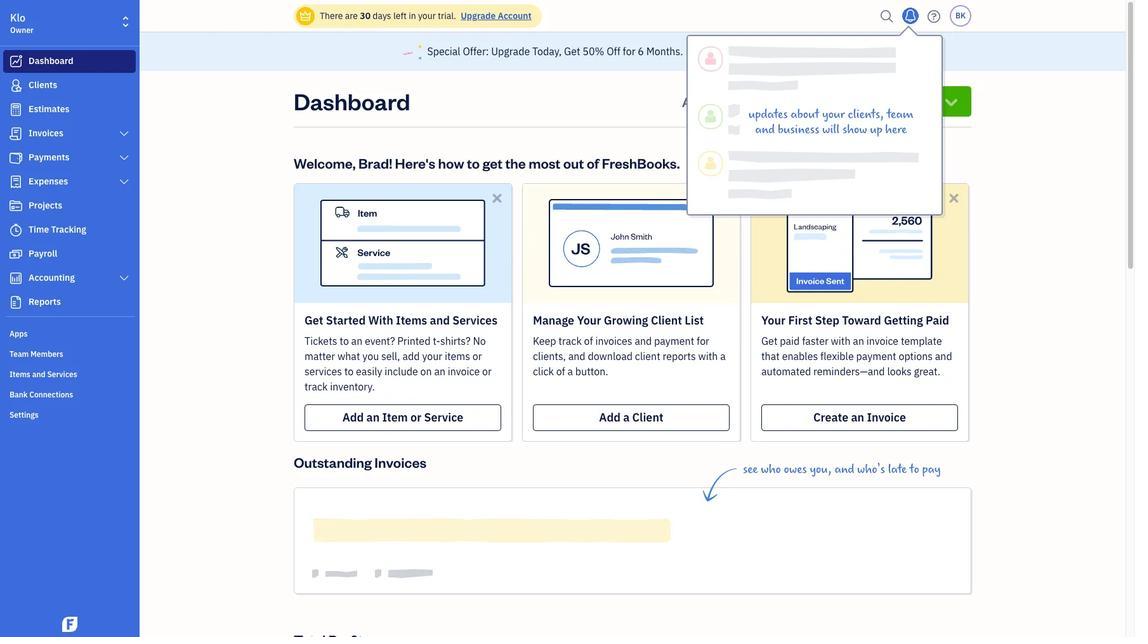 Task type: describe. For each thing, give the bounding box(es) containing it.
paid
[[926, 313, 949, 328]]

manage your growing client list
[[533, 313, 704, 328]]

expenses link
[[3, 171, 136, 194]]

are
[[345, 10, 358, 22]]

add for add a client
[[599, 410, 621, 425]]

invoices
[[596, 335, 632, 348]]

dismiss image for your first step toward getting paid
[[947, 191, 961, 205]]

for inside keep track of invoices and payment for clients, and download client reports with a click of a button.
[[697, 335, 709, 348]]

reports link
[[3, 291, 136, 314]]

0 horizontal spatial a
[[568, 365, 573, 378]]

download
[[588, 350, 633, 363]]

freshbooks.
[[602, 154, 680, 172]]

1 vertical spatial or
[[482, 365, 492, 378]]

invoice
[[867, 410, 906, 425]]

items
[[445, 350, 470, 363]]

get for get started with items and services
[[305, 313, 323, 328]]

see who owes you, and who's late to pay
[[743, 462, 941, 477]]

projects link
[[3, 195, 136, 218]]

dismiss image for get started with items and services
[[490, 191, 504, 205]]

no
[[473, 335, 486, 348]]

upgrade inside 'link'
[[705, 44, 750, 59]]

1 vertical spatial of
[[584, 335, 593, 348]]

services inside main element
[[47, 370, 77, 379]]

get paid faster with an invoice template that enables flexible payment options and automated reminders—and looks great.
[[762, 335, 952, 378]]

bank
[[10, 390, 28, 400]]

get
[[483, 154, 503, 172]]

an right on
[[434, 365, 446, 378]]

connections
[[29, 390, 73, 400]]

pay
[[922, 462, 941, 477]]

chevrondown image
[[943, 92, 960, 110]]

payments
[[29, 152, 70, 163]]

t-
[[433, 335, 440, 348]]

chevron large down image for invoices
[[118, 129, 130, 139]]

50%
[[583, 45, 604, 58]]

0 vertical spatial services
[[453, 313, 498, 328]]

the
[[505, 154, 526, 172]]

payroll link
[[3, 243, 136, 266]]

toward
[[842, 313, 881, 328]]

notifications image
[[900, 3, 921, 29]]

expenses
[[29, 176, 68, 187]]

clients link
[[3, 74, 136, 97]]

to up what
[[340, 335, 349, 348]]

chevron large down image for payments
[[118, 153, 130, 163]]

dashboard link
[[3, 50, 136, 73]]

add team member
[[682, 92, 803, 110]]

0 vertical spatial client
[[651, 313, 682, 328]]

time tracking
[[29, 224, 86, 235]]

on
[[420, 365, 432, 378]]

report image
[[8, 296, 23, 309]]

with inside get paid faster with an invoice template that enables flexible payment options and automated reminders—and looks great.
[[831, 335, 851, 348]]

dashboard inside main element
[[29, 55, 73, 67]]

team members link
[[3, 345, 136, 364]]

project image
[[8, 200, 23, 213]]

tracking
[[51, 224, 86, 235]]

items and services
[[10, 370, 77, 379]]

timer image
[[8, 224, 23, 237]]

freshbooks image
[[60, 617, 80, 633]]

invoice inside get paid faster with an invoice template that enables flexible payment options and automated reminders—and looks great.
[[867, 335, 899, 348]]

apps link
[[3, 324, 136, 343]]

dismiss image for manage your growing client list
[[718, 191, 733, 205]]

days
[[373, 10, 391, 22]]

out
[[563, 154, 584, 172]]

add a client link
[[533, 405, 730, 431]]

projects
[[29, 200, 62, 211]]

inventory.
[[330, 381, 375, 393]]

0 vertical spatial your
[[418, 10, 436, 22]]

settings link
[[3, 406, 136, 425]]

0 vertical spatial or
[[473, 350, 482, 363]]

add an item or service link
[[305, 405, 501, 431]]

to down what
[[344, 365, 354, 378]]

today,
[[532, 45, 562, 58]]

payment inside get paid faster with an invoice template that enables flexible payment options and automated reminders—and looks great.
[[856, 350, 896, 363]]

in
[[409, 10, 416, 22]]

accounting
[[29, 272, 75, 284]]

enables
[[782, 350, 818, 363]]

client
[[635, 350, 660, 363]]

easily
[[356, 365, 382, 378]]

flexible
[[821, 350, 854, 363]]

and up the "t-"
[[430, 313, 450, 328]]

updates
[[749, 107, 788, 122]]

add
[[403, 350, 420, 363]]

items inside main element
[[10, 370, 30, 379]]

create an invoice link
[[762, 405, 958, 431]]

add an item or service
[[342, 410, 463, 425]]

owes
[[784, 462, 807, 477]]

and inside main element
[[32, 370, 45, 379]]

2 your from the left
[[762, 313, 786, 328]]

owner
[[10, 25, 34, 35]]

chevron large down image for accounting
[[118, 274, 130, 284]]

to left the get
[[467, 154, 480, 172]]

welcome, brad! here's how to get the most out of freshbooks.
[[294, 154, 680, 172]]

client image
[[8, 79, 23, 92]]

estimate image
[[8, 103, 23, 116]]

klo owner
[[10, 11, 34, 35]]

add team member button
[[671, 86, 814, 117]]

dashboard image
[[8, 55, 23, 68]]

business
[[778, 122, 819, 137]]

with
[[368, 313, 393, 328]]

your inside updates about your clients, team and business will show up here
[[822, 107, 845, 122]]

options
[[899, 350, 933, 363]]

template
[[901, 335, 942, 348]]

and right you,
[[835, 462, 854, 477]]

your first step toward getting paid
[[762, 313, 949, 328]]

team inside button
[[711, 92, 747, 110]]

faster
[[802, 335, 829, 348]]

upgrade right trial.
[[461, 10, 496, 22]]

outstanding
[[294, 454, 372, 471]]

account
[[498, 10, 532, 22]]

with inside keep track of invoices and payment for clients, and download client reports with a click of a button.
[[698, 350, 718, 363]]

will
[[822, 122, 840, 137]]

outstanding invoices
[[294, 454, 427, 471]]

1 vertical spatial client
[[632, 410, 664, 425]]



Task type: vqa. For each thing, say whether or not it's contained in the screenshot.
leftmost the "Dashboard"
yes



Task type: locate. For each thing, give the bounding box(es) containing it.
you
[[363, 350, 379, 363]]

an down toward
[[853, 335, 864, 348]]

1 horizontal spatial dismiss image
[[718, 191, 733, 205]]

create an invoice
[[814, 410, 906, 425]]

invoice down items
[[448, 365, 480, 378]]

your up invoices
[[577, 313, 601, 328]]

member
[[750, 92, 803, 110]]

services
[[453, 313, 498, 328], [47, 370, 77, 379]]

for left 6 on the top right of page
[[623, 45, 636, 58]]

invoices link
[[3, 122, 136, 145]]

invoices inside main element
[[29, 128, 63, 139]]

1 dismiss image from the left
[[490, 191, 504, 205]]

client
[[651, 313, 682, 328], [632, 410, 664, 425]]

click
[[533, 365, 554, 378]]

chevron large down image down payroll link
[[118, 274, 130, 284]]

1 horizontal spatial services
[[453, 313, 498, 328]]

paid
[[780, 335, 800, 348]]

go to help image
[[924, 7, 944, 26]]

track right keep
[[559, 335, 582, 348]]

offer:
[[463, 45, 489, 58]]

clients, up the up
[[848, 107, 884, 122]]

1 vertical spatial a
[[568, 365, 573, 378]]

1 horizontal spatial add
[[599, 410, 621, 425]]

chevron large down image up projects link
[[118, 177, 130, 187]]

payment image
[[8, 152, 23, 164]]

add for add team member
[[682, 92, 709, 110]]

get inside get paid faster with an invoice template that enables flexible payment options and automated reminders—and looks great.
[[762, 335, 778, 348]]

invoice image
[[8, 128, 23, 140]]

upgrade account link
[[458, 10, 532, 22]]

add
[[682, 92, 709, 110], [342, 410, 364, 425], [599, 410, 621, 425]]

payment up reports
[[654, 335, 694, 348]]

1 vertical spatial chevron large down image
[[118, 177, 130, 187]]

0 horizontal spatial for
[[623, 45, 636, 58]]

invoice inside tickets to an event? printed t-shirts? no matter what you sell, add your items or services to easily include on an invoice or track inventory.
[[448, 365, 480, 378]]

tickets
[[305, 335, 337, 348]]

an inside "add an item or service" link
[[367, 410, 380, 425]]

and inside get paid faster with an invoice template that enables flexible payment options and automated reminders—and looks great.
[[935, 350, 952, 363]]

2 horizontal spatial add
[[682, 92, 709, 110]]

a right reports
[[720, 350, 726, 363]]

clients, inside updates about your clients, team and business will show up here
[[848, 107, 884, 122]]

event?
[[365, 335, 395, 348]]

get up that
[[762, 335, 778, 348]]

track down services
[[305, 381, 328, 393]]

2 chevron large down image from the top
[[118, 274, 130, 284]]

2 vertical spatial get
[[762, 335, 778, 348]]

1 horizontal spatial invoices
[[375, 454, 427, 471]]

1 vertical spatial with
[[698, 350, 718, 363]]

there are 30 days left in your trial. upgrade account
[[320, 10, 532, 22]]

clients, inside keep track of invoices and payment for clients, and download client reports with a click of a button.
[[533, 350, 566, 363]]

with up flexible
[[831, 335, 851, 348]]

0 vertical spatial chevron large down image
[[118, 129, 130, 139]]

add down button.
[[599, 410, 621, 425]]

klo
[[10, 11, 25, 24]]

client left list
[[651, 313, 682, 328]]

left
[[393, 10, 407, 22]]

you,
[[810, 462, 832, 477]]

0 horizontal spatial track
[[305, 381, 328, 393]]

1 vertical spatial services
[[47, 370, 77, 379]]

invoices
[[29, 128, 63, 139], [375, 454, 427, 471]]

0 horizontal spatial with
[[698, 350, 718, 363]]

1 vertical spatial payment
[[856, 350, 896, 363]]

1 vertical spatial track
[[305, 381, 328, 393]]

0 horizontal spatial your
[[577, 313, 601, 328]]

to left pay
[[910, 462, 919, 477]]

your up will
[[822, 107, 845, 122]]

team
[[711, 92, 747, 110], [10, 350, 29, 359]]

with
[[831, 335, 851, 348], [698, 350, 718, 363]]

track inside keep track of invoices and payment for clients, and download client reports with a click of a button.
[[559, 335, 582, 348]]

1 horizontal spatial get
[[564, 45, 580, 58]]

add for add an item or service
[[342, 410, 364, 425]]

for down list
[[697, 335, 709, 348]]

add down inventory.
[[342, 410, 364, 425]]

button.
[[575, 365, 608, 378]]

0 vertical spatial a
[[720, 350, 726, 363]]

list
[[685, 313, 704, 328]]

clients, down keep
[[533, 350, 566, 363]]

chevron large down image inside 'invoices' link
[[118, 129, 130, 139]]

1 horizontal spatial for
[[697, 335, 709, 348]]

1 vertical spatial get
[[305, 313, 323, 328]]

0 vertical spatial invoice
[[867, 335, 899, 348]]

1 horizontal spatial your
[[762, 313, 786, 328]]

0 vertical spatial dashboard
[[29, 55, 73, 67]]

invoices up payments
[[29, 128, 63, 139]]

and up great.
[[935, 350, 952, 363]]

tickets to an event? printed t-shirts? no matter what you sell, add your items or services to easily include on an invoice or track inventory.
[[305, 335, 492, 393]]

and
[[755, 122, 775, 137], [430, 313, 450, 328], [635, 335, 652, 348], [568, 350, 585, 363], [935, 350, 952, 363], [32, 370, 45, 379], [835, 462, 854, 477]]

create
[[814, 410, 849, 425]]

1 vertical spatial clients,
[[533, 350, 566, 363]]

0 vertical spatial invoices
[[29, 128, 63, 139]]

chart image
[[8, 272, 23, 285]]

and down updates
[[755, 122, 775, 137]]

a down keep track of invoices and payment for clients, and download client reports with a click of a button.
[[623, 410, 630, 425]]

1 horizontal spatial clients,
[[848, 107, 884, 122]]

an inside get paid faster with an invoice template that enables flexible payment options and automated reminders—and looks great.
[[853, 335, 864, 348]]

accounting link
[[3, 267, 136, 290]]

and up client
[[635, 335, 652, 348]]

6
[[638, 45, 644, 58]]

items up bank
[[10, 370, 30, 379]]

invoices down "add an item or service" link
[[375, 454, 427, 471]]

team inside main element
[[10, 350, 29, 359]]

chevron large down image
[[118, 153, 130, 163], [118, 274, 130, 284]]

great.
[[914, 365, 941, 378]]

0 vertical spatial chevron large down image
[[118, 153, 130, 163]]

an right create
[[851, 410, 864, 425]]

an left item in the left bottom of the page
[[367, 410, 380, 425]]

members
[[31, 350, 63, 359]]

months.
[[646, 45, 683, 58]]

3 dismiss image from the left
[[947, 191, 961, 205]]

and inside updates about your clients, team and business will show up here
[[755, 122, 775, 137]]

include
[[385, 365, 418, 378]]

step
[[815, 313, 840, 328]]

0 vertical spatial payment
[[654, 335, 694, 348]]

1 horizontal spatial with
[[831, 335, 851, 348]]

1 horizontal spatial team
[[711, 92, 747, 110]]

get left 50%
[[564, 45, 580, 58]]

keep track of invoices and payment for clients, and download client reports with a click of a button.
[[533, 335, 726, 378]]

1 vertical spatial your
[[822, 107, 845, 122]]

services up no
[[453, 313, 498, 328]]

reports
[[29, 296, 61, 308]]

0 vertical spatial track
[[559, 335, 582, 348]]

2 vertical spatial or
[[411, 410, 422, 425]]

settings
[[10, 411, 39, 420]]

or
[[473, 350, 482, 363], [482, 365, 492, 378], [411, 410, 422, 425]]

payment inside keep track of invoices and payment for clients, and download client reports with a click of a button.
[[654, 335, 694, 348]]

0 horizontal spatial add
[[342, 410, 364, 425]]

2 horizontal spatial dismiss image
[[947, 191, 961, 205]]

0 horizontal spatial services
[[47, 370, 77, 379]]

2 vertical spatial of
[[556, 365, 565, 378]]

there
[[320, 10, 343, 22]]

0 vertical spatial of
[[587, 154, 599, 172]]

1 vertical spatial items
[[10, 370, 30, 379]]

services up bank connections link
[[47, 370, 77, 379]]

chevron large down image up expenses link
[[118, 153, 130, 163]]

1 horizontal spatial invoice
[[867, 335, 899, 348]]

your down the "t-"
[[422, 350, 442, 363]]

1 horizontal spatial items
[[396, 313, 427, 328]]

brad!
[[358, 154, 392, 172]]

add a client
[[599, 410, 664, 425]]

upgrade left now
[[705, 44, 750, 59]]

0 vertical spatial get
[[564, 45, 580, 58]]

2 chevron large down image from the top
[[118, 177, 130, 187]]

upgrade now link
[[693, 39, 787, 64]]

payment up looks
[[856, 350, 896, 363]]

growing
[[604, 313, 648, 328]]

upgrade right offer:
[[491, 45, 530, 58]]

expense image
[[8, 176, 23, 188]]

manage
[[533, 313, 574, 328]]

1 vertical spatial team
[[10, 350, 29, 359]]

your right in
[[418, 10, 436, 22]]

team
[[887, 107, 914, 122]]

an
[[351, 335, 363, 348], [853, 335, 864, 348], [434, 365, 446, 378], [367, 410, 380, 425], [851, 410, 864, 425]]

bank connections link
[[3, 385, 136, 404]]

your
[[418, 10, 436, 22], [822, 107, 845, 122], [422, 350, 442, 363]]

track
[[559, 335, 582, 348], [305, 381, 328, 393]]

service
[[424, 410, 463, 425]]

1 chevron large down image from the top
[[118, 129, 130, 139]]

of left invoices
[[584, 335, 593, 348]]

of right click
[[556, 365, 565, 378]]

chevron large down image for expenses
[[118, 177, 130, 187]]

off
[[607, 45, 621, 58]]

client down client
[[632, 410, 664, 425]]

1 horizontal spatial a
[[623, 410, 630, 425]]

dismiss image
[[490, 191, 504, 205], [718, 191, 733, 205], [947, 191, 961, 205]]

here
[[885, 122, 907, 137]]

an up what
[[351, 335, 363, 348]]

money image
[[8, 248, 23, 261]]

payroll
[[29, 248, 57, 260]]

2 vertical spatial your
[[422, 350, 442, 363]]

get up the tickets
[[305, 313, 323, 328]]

search image
[[877, 7, 897, 26]]

0 horizontal spatial invoice
[[448, 365, 480, 378]]

bk
[[956, 11, 966, 20]]

services
[[305, 365, 342, 378]]

an inside create an invoice link
[[851, 410, 864, 425]]

a left button.
[[568, 365, 573, 378]]

items up the printed
[[396, 313, 427, 328]]

your
[[577, 313, 601, 328], [762, 313, 786, 328]]

add down months.
[[682, 92, 709, 110]]

0 vertical spatial team
[[711, 92, 747, 110]]

team down apps
[[10, 350, 29, 359]]

0 horizontal spatial dismiss image
[[490, 191, 504, 205]]

about
[[791, 107, 820, 122]]

2 vertical spatial a
[[623, 410, 630, 425]]

1 horizontal spatial dashboard
[[294, 86, 410, 116]]

chevron large down image down estimates link
[[118, 129, 130, 139]]

0 horizontal spatial team
[[10, 350, 29, 359]]

0 vertical spatial items
[[396, 313, 427, 328]]

chevron large down image
[[118, 129, 130, 139], [118, 177, 130, 187]]

1 vertical spatial invoices
[[375, 454, 427, 471]]

of
[[587, 154, 599, 172], [584, 335, 593, 348], [556, 365, 565, 378]]

1 horizontal spatial payment
[[856, 350, 896, 363]]

invoice down toward
[[867, 335, 899, 348]]

2 dismiss image from the left
[[718, 191, 733, 205]]

1 chevron large down image from the top
[[118, 153, 130, 163]]

and up button.
[[568, 350, 585, 363]]

of right out
[[587, 154, 599, 172]]

2 horizontal spatial a
[[720, 350, 726, 363]]

get started with items and services
[[305, 313, 498, 328]]

1 vertical spatial invoice
[[448, 365, 480, 378]]

0 horizontal spatial payment
[[654, 335, 694, 348]]

crown image
[[299, 9, 312, 23]]

0 horizontal spatial clients,
[[533, 350, 566, 363]]

1 your from the left
[[577, 313, 601, 328]]

item
[[382, 410, 408, 425]]

late
[[888, 462, 907, 477]]

invoice
[[867, 335, 899, 348], [448, 365, 480, 378]]

1 vertical spatial for
[[697, 335, 709, 348]]

0 horizontal spatial get
[[305, 313, 323, 328]]

updates about your clients, team and business will show up here
[[749, 107, 914, 137]]

shirts?
[[440, 335, 471, 348]]

for
[[623, 45, 636, 58], [697, 335, 709, 348]]

get
[[564, 45, 580, 58], [305, 313, 323, 328], [762, 335, 778, 348]]

2 horizontal spatial get
[[762, 335, 778, 348]]

add inside button
[[682, 92, 709, 110]]

0 horizontal spatial invoices
[[29, 128, 63, 139]]

estimates link
[[3, 98, 136, 121]]

and down team members
[[32, 370, 45, 379]]

how
[[438, 154, 464, 172]]

1 horizontal spatial track
[[559, 335, 582, 348]]

now
[[752, 44, 776, 59]]

reminders—and
[[814, 365, 885, 378]]

your inside tickets to an event? printed t-shirts? no matter what you sell, add your items or services to easily include on an invoice or track inventory.
[[422, 350, 442, 363]]

1 vertical spatial dashboard
[[294, 86, 410, 116]]

get for get paid faster with an invoice template that enables flexible payment options and automated reminders—and looks great.
[[762, 335, 778, 348]]

0 vertical spatial clients,
[[848, 107, 884, 122]]

0 horizontal spatial items
[[10, 370, 30, 379]]

0 vertical spatial with
[[831, 335, 851, 348]]

team left updates
[[711, 92, 747, 110]]

printed
[[397, 335, 431, 348]]

looks
[[887, 365, 912, 378]]

sell,
[[381, 350, 400, 363]]

0 horizontal spatial dashboard
[[29, 55, 73, 67]]

main element
[[0, 0, 171, 638]]

with right reports
[[698, 350, 718, 363]]

track inside tickets to an event? printed t-shirts? no matter what you sell, add your items or services to easily include on an invoice or track inventory.
[[305, 381, 328, 393]]

apps
[[10, 329, 28, 339]]

0 vertical spatial for
[[623, 45, 636, 58]]

1 vertical spatial chevron large down image
[[118, 274, 130, 284]]

your up paid
[[762, 313, 786, 328]]



